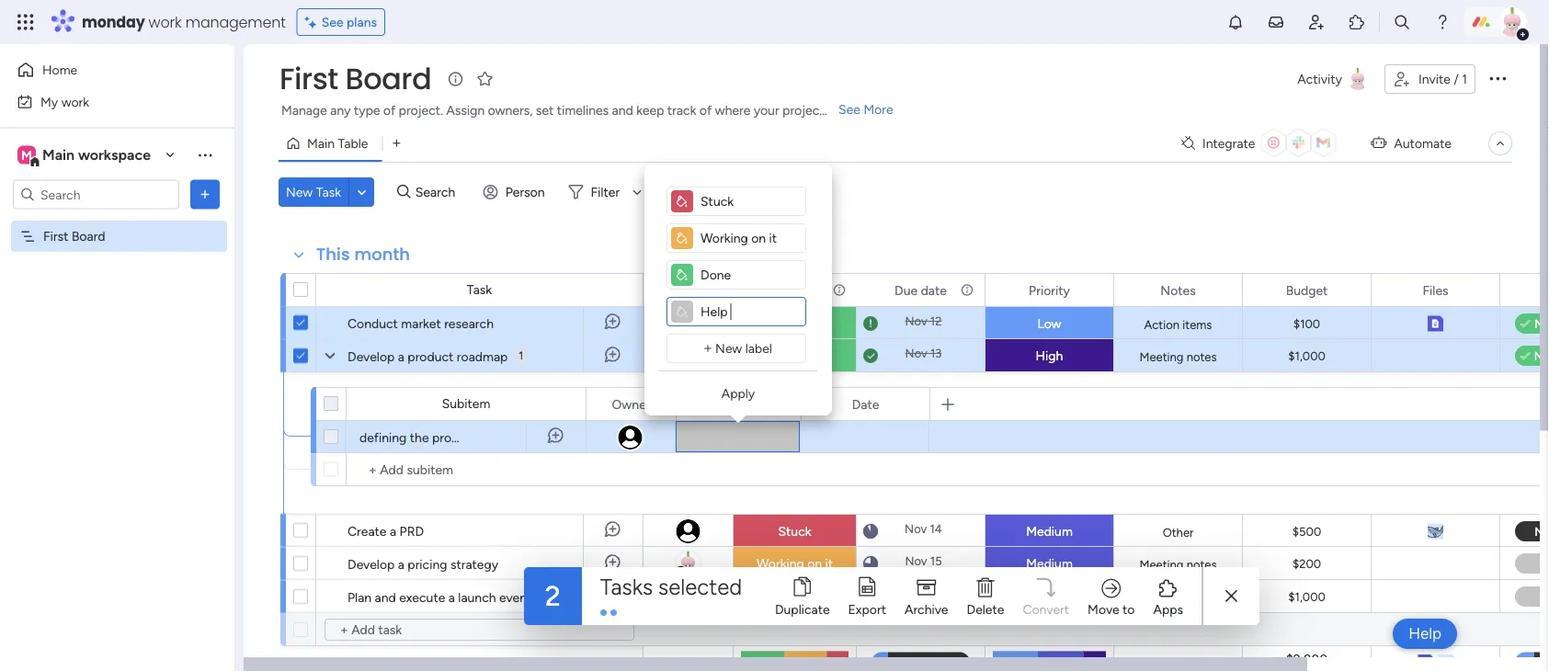 Task type: locate. For each thing, give the bounding box(es) containing it.
nov left 12
[[905, 314, 927, 329]]

a for prd
[[390, 523, 396, 539]]

0 vertical spatial add label field
[[697, 191, 802, 211]]

1 vertical spatial develop
[[348, 556, 395, 572]]

help image
[[1434, 13, 1452, 31]]

arrow down image
[[626, 181, 648, 203]]

1 horizontal spatial and
[[580, 429, 601, 445]]

1 horizontal spatial work
[[149, 11, 182, 32]]

12
[[930, 314, 942, 329]]

1 vertical spatial meeting notes
[[1140, 557, 1217, 572]]

main left table
[[307, 136, 335, 151]]

1 vertical spatial meeting
[[1140, 557, 1184, 572]]

owner down default label color cannot be changed
[[669, 282, 708, 298]]

0 vertical spatial $1,000
[[1288, 349, 1326, 364]]

new down main table button
[[286, 184, 313, 200]]

pricing
[[408, 556, 447, 572]]

0 vertical spatial meeting
[[1140, 349, 1184, 364]]

it left export
[[825, 589, 833, 605]]

0 vertical spatial owner
[[669, 282, 708, 298]]

1 horizontal spatial owner field
[[664, 280, 712, 300]]

nov left 14
[[905, 522, 927, 537]]

1 vertical spatial 1
[[519, 349, 523, 362]]

0 horizontal spatial first
[[43, 229, 68, 244]]

1 other from the top
[[1163, 525, 1194, 540]]

1 vertical spatial status field
[[716, 394, 762, 414]]

0 vertical spatial on
[[807, 556, 822, 571]]

execute
[[399, 589, 445, 605]]

this month
[[316, 243, 410, 266]]

collapse board header image
[[1493, 136, 1508, 151]]

0 horizontal spatial of
[[383, 103, 396, 118]]

1 horizontal spatial see
[[839, 102, 861, 117]]

see inside see more link
[[839, 102, 861, 117]]

1 vertical spatial new
[[715, 341, 742, 356]]

2 vertical spatial add label field
[[697, 265, 802, 285]]

0 vertical spatial develop
[[348, 348, 395, 364]]

and
[[612, 103, 633, 118], [580, 429, 601, 445], [375, 589, 396, 605]]

and right features,
[[580, 429, 601, 445]]

0 vertical spatial working on it
[[757, 556, 833, 571]]

1 horizontal spatial main
[[307, 136, 335, 151]]

0 horizontal spatial main
[[42, 146, 75, 164]]

1 meeting from the top
[[1140, 349, 1184, 364]]

nov for nov 12
[[905, 314, 927, 329]]

options image
[[1487, 67, 1509, 89], [196, 185, 214, 204]]

1 vertical spatial add label field
[[697, 228, 802, 248]]

project
[[783, 103, 824, 118]]

main right workspace icon
[[42, 146, 75, 164]]

new left label
[[715, 341, 742, 356]]

1 horizontal spatial status
[[777, 282, 814, 298]]

status field down new label button
[[716, 394, 762, 414]]

0 horizontal spatial work
[[61, 94, 89, 109]]

my work button
[[11, 87, 198, 116]]

owner up milestones.
[[612, 396, 651, 412]]

1 vertical spatial working on it
[[757, 589, 833, 605]]

$2,800
[[1286, 651, 1328, 667]]

1 vertical spatial see
[[839, 102, 861, 117]]

working on it
[[757, 556, 833, 571], [757, 589, 833, 605]]

$1,000 down $200
[[1288, 590, 1326, 605]]

board up type
[[345, 58, 432, 99]]

and left keep
[[612, 103, 633, 118]]

it
[[825, 556, 833, 571], [825, 589, 833, 605]]

2 of from the left
[[700, 103, 712, 118]]

product's
[[432, 429, 487, 445]]

search everything image
[[1393, 13, 1411, 31]]

Priority field
[[1024, 280, 1075, 300]]

track
[[667, 103, 696, 118]]

0 horizontal spatial and
[[375, 589, 396, 605]]

0 vertical spatial status
[[777, 282, 814, 298]]

2 low from the top
[[1038, 589, 1062, 605]]

date
[[852, 396, 879, 412]]

2 vertical spatial and
[[375, 589, 396, 605]]

new
[[286, 184, 313, 200], [715, 341, 742, 356]]

nov left 15
[[905, 554, 927, 569]]

2 on from the top
[[807, 589, 822, 605]]

0 horizontal spatial see
[[322, 14, 344, 30]]

5 nov from the top
[[905, 587, 927, 602]]

dapulse checkmark sign image
[[1521, 314, 1531, 336], [1521, 346, 1531, 368]]

1 horizontal spatial first
[[280, 58, 338, 99]]

0 horizontal spatial 1
[[519, 349, 523, 362]]

1 vertical spatial first
[[43, 229, 68, 244]]

automate
[[1394, 136, 1452, 151]]

work
[[149, 11, 182, 32], [61, 94, 89, 109]]

notifications image
[[1227, 13, 1245, 31]]

1 low from the top
[[1038, 316, 1062, 331]]

apply
[[722, 386, 755, 401]]

first up the manage
[[280, 58, 338, 99]]

items
[[1183, 317, 1212, 332]]

0 vertical spatial and
[[612, 103, 633, 118]]

1 vertical spatial and
[[580, 429, 601, 445]]

1 $1,000 from the top
[[1288, 349, 1326, 364]]

first board up type
[[280, 58, 432, 99]]

see left more
[[839, 102, 861, 117]]

notes
[[1187, 349, 1217, 364], [1187, 557, 1217, 572]]

1 horizontal spatial status field
[[772, 280, 819, 300]]

1 vertical spatial options image
[[196, 185, 214, 204]]

meeting notes down action items on the top right of the page
[[1140, 349, 1217, 364]]

1 horizontal spatial first board
[[280, 58, 432, 99]]

add view image
[[393, 137, 400, 150]]

option
[[0, 220, 234, 223]]

medium
[[1026, 524, 1073, 539], [1026, 556, 1073, 571]]

2 done from the top
[[780, 348, 810, 364]]

features,
[[526, 429, 577, 445]]

of right track
[[700, 103, 712, 118]]

home
[[42, 62, 77, 78]]

Search in workspace field
[[39, 184, 154, 205]]

status down 'changed'
[[777, 282, 814, 298]]

column information image
[[832, 283, 847, 297], [960, 283, 975, 297]]

on left export
[[807, 589, 822, 605]]

3 nov from the top
[[905, 522, 927, 537]]

and right plan
[[375, 589, 396, 605]]

main
[[307, 136, 335, 151], [42, 146, 75, 164]]

$1,000 down $100 on the right of page
[[1288, 349, 1326, 364]]

main for main table
[[307, 136, 335, 151]]

0 vertical spatial see
[[322, 14, 344, 30]]

a for pricing
[[398, 556, 405, 572]]

1 working on it from the top
[[757, 556, 833, 571]]

1 horizontal spatial task
[[467, 282, 492, 297]]

1 vertical spatial notes
[[1187, 557, 1217, 572]]

a
[[398, 348, 405, 364], [390, 523, 396, 539], [398, 556, 405, 572], [448, 589, 455, 605]]

0 vertical spatial notes
[[1187, 349, 1217, 364]]

status field down 'changed'
[[772, 280, 819, 300]]

column information image left due
[[832, 283, 847, 297]]

Notes field
[[1156, 280, 1201, 300]]

other
[[1163, 525, 1194, 540], [1163, 590, 1194, 605]]

new task
[[286, 184, 341, 200]]

1 vertical spatial dapulse checkmark sign image
[[1521, 346, 1531, 368]]

create a prd
[[348, 523, 424, 539]]

meeting down action
[[1140, 349, 1184, 364]]

work inside button
[[61, 94, 89, 109]]

help button
[[1393, 619, 1457, 649]]

0 vertical spatial board
[[345, 58, 432, 99]]

files
[[1423, 282, 1449, 298]]

1 right /
[[1462, 71, 1468, 87]]

meeting notes
[[1140, 349, 1217, 364], [1140, 557, 1217, 572]]

Owner field
[[664, 280, 712, 300], [607, 394, 655, 414]]

other right to
[[1163, 590, 1194, 605]]

plans
[[347, 14, 377, 30]]

1 vertical spatial on
[[807, 589, 822, 605]]

0 vertical spatial meeting notes
[[1140, 349, 1217, 364]]

1 vertical spatial board
[[72, 229, 105, 244]]

develop
[[348, 348, 395, 364], [348, 556, 395, 572]]

1 vertical spatial first board
[[43, 229, 105, 244]]

+ Add task text field
[[326, 619, 634, 641]]

board inside "list box"
[[72, 229, 105, 244]]

default label color cannot be changed
[[571, 263, 793, 279]]

see plans button
[[297, 8, 385, 36]]

0 vertical spatial low
[[1038, 316, 1062, 331]]

nov for nov 14
[[905, 522, 927, 537]]

0 horizontal spatial status
[[720, 396, 758, 412]]

task up research
[[467, 282, 492, 297]]

1 horizontal spatial column information image
[[960, 283, 975, 297]]

low up high
[[1038, 316, 1062, 331]]

other up apps
[[1163, 525, 1194, 540]]

low left move
[[1038, 589, 1062, 605]]

1 working from the top
[[757, 556, 804, 571]]

see left plans
[[322, 14, 344, 30]]

main inside workspace selection element
[[42, 146, 75, 164]]

1 horizontal spatial board
[[345, 58, 432, 99]]

0 horizontal spatial options image
[[196, 185, 214, 204]]

status
[[777, 282, 814, 298], [720, 396, 758, 412]]

1 vertical spatial $1,000
[[1288, 590, 1326, 605]]

working
[[757, 556, 804, 571], [757, 589, 804, 605]]

month
[[354, 243, 410, 266]]

move to
[[1088, 602, 1135, 617]]

first down search in workspace field
[[43, 229, 68, 244]]

activity button
[[1290, 64, 1377, 94]]

0 vertical spatial other
[[1163, 525, 1194, 540]]

person
[[505, 184, 545, 200]]

Default Label field
[[697, 302, 802, 322]]

0 vertical spatial it
[[825, 556, 833, 571]]

1 dapulse checkmark sign image from the top
[[1521, 314, 1531, 336]]

1 done from the top
[[780, 316, 810, 331]]

0 vertical spatial new
[[286, 184, 313, 200]]

0 horizontal spatial task
[[316, 184, 341, 200]]

meeting
[[1140, 349, 1184, 364], [1140, 557, 1184, 572]]

market
[[401, 315, 441, 331]]

color
[[650, 263, 679, 279]]

1 vertical spatial medium
[[1026, 556, 1073, 571]]

keep
[[637, 103, 664, 118]]

see more
[[839, 102, 893, 117]]

task inside button
[[316, 184, 341, 200]]

options image down workspace options icon
[[196, 185, 214, 204]]

0 vertical spatial dapulse checkmark sign image
[[1521, 314, 1531, 336]]

new label button
[[667, 334, 806, 363]]

1 horizontal spatial 1
[[1462, 71, 1468, 87]]

This month field
[[312, 243, 415, 267]]

a left 'prd'
[[390, 523, 396, 539]]

0 horizontal spatial new
[[286, 184, 313, 200]]

a left launch
[[448, 589, 455, 605]]

first board down search in workspace field
[[43, 229, 105, 244]]

1 vertical spatial task
[[467, 282, 492, 297]]

1 meeting notes from the top
[[1140, 349, 1217, 364]]

plan and execute a launch event
[[348, 589, 532, 605]]

None field
[[1536, 280, 1549, 300]]

of right type
[[383, 103, 396, 118]]

owner field up milestones.
[[607, 394, 655, 414]]

action
[[1144, 317, 1180, 332]]

see inside see plans button
[[322, 14, 344, 30]]

1 horizontal spatial of
[[700, 103, 712, 118]]

develop a pricing strategy
[[348, 556, 498, 572]]

done
[[780, 316, 810, 331], [780, 348, 810, 364]]

apps
[[1153, 601, 1183, 617]]

2
[[545, 580, 561, 613]]

new for new label
[[715, 341, 742, 356]]

duplicate
[[775, 602, 830, 617]]

options image right /
[[1487, 67, 1509, 89]]

on down stuck at the bottom of the page
[[807, 556, 822, 571]]

0 vertical spatial options image
[[1487, 67, 1509, 89]]

0 vertical spatial medium
[[1026, 524, 1073, 539]]

see plans
[[322, 14, 377, 30]]

1 nov from the top
[[905, 314, 927, 329]]

changed
[[743, 263, 793, 279]]

0 horizontal spatial status field
[[716, 394, 762, 414]]

board
[[345, 58, 432, 99], [72, 229, 105, 244]]

0 horizontal spatial column information image
[[832, 283, 847, 297]]

1 vertical spatial owner field
[[607, 394, 655, 414]]

1 vertical spatial low
[[1038, 589, 1062, 605]]

any
[[330, 103, 351, 118]]

2 working from the top
[[757, 589, 804, 605]]

1 vertical spatial it
[[825, 589, 833, 605]]

main workspace
[[42, 146, 151, 164]]

Due date field
[[890, 280, 952, 300]]

nov 13
[[905, 346, 942, 361]]

a left the "pricing"
[[398, 556, 405, 572]]

3 add label field from the top
[[697, 265, 802, 285]]

1 vertical spatial other
[[1163, 590, 1194, 605]]

0 horizontal spatial board
[[72, 229, 105, 244]]

2 horizontal spatial and
[[612, 103, 633, 118]]

a for product
[[398, 348, 405, 364]]

2 medium from the top
[[1026, 556, 1073, 571]]

plan
[[348, 589, 372, 605]]

tasks
[[600, 574, 653, 600]]

meeting notes up apps
[[1140, 557, 1217, 572]]

archive
[[905, 602, 948, 617]]

4 nov from the top
[[905, 554, 927, 569]]

workspace image
[[17, 145, 36, 165]]

manage
[[281, 103, 327, 118]]

nov 18
[[905, 587, 942, 602]]

first board list box
[[0, 217, 234, 500]]

1 horizontal spatial new
[[715, 341, 742, 356]]

work right my on the left top of page
[[61, 94, 89, 109]]

done down 'changed'
[[780, 316, 810, 331]]

nov left 18
[[905, 587, 927, 602]]

1 develop from the top
[[348, 348, 395, 364]]

owner field down default label color cannot be changed
[[664, 280, 712, 300]]

conduct market research
[[348, 315, 494, 331]]

1 column information image from the left
[[832, 283, 847, 297]]

0 vertical spatial done
[[780, 316, 810, 331]]

0 horizontal spatial first board
[[43, 229, 105, 244]]

see more link
[[837, 100, 895, 119]]

0 horizontal spatial owner
[[612, 396, 651, 412]]

1 vertical spatial work
[[61, 94, 89, 109]]

work right monday
[[149, 11, 182, 32]]

1 right roadmap
[[519, 349, 523, 362]]

develop down the create
[[348, 556, 395, 572]]

where
[[715, 103, 751, 118]]

done right label
[[780, 348, 810, 364]]

select product image
[[17, 13, 35, 31]]

first inside first board "list box"
[[43, 229, 68, 244]]

nov left 13
[[905, 346, 928, 361]]

Add Label field
[[697, 191, 802, 211], [697, 228, 802, 248], [697, 265, 802, 285]]

$100
[[1294, 317, 1321, 331]]

develop down conduct on the left of page
[[348, 348, 395, 364]]

0 vertical spatial task
[[316, 184, 341, 200]]

Status field
[[772, 280, 819, 300], [716, 394, 762, 414]]

1 vertical spatial done
[[780, 348, 810, 364]]

main inside main table button
[[307, 136, 335, 151]]

invite members image
[[1308, 13, 1326, 31]]

1 on from the top
[[807, 556, 822, 571]]

2 it from the top
[[825, 589, 833, 605]]

0 vertical spatial work
[[149, 11, 182, 32]]

a left product
[[398, 348, 405, 364]]

task left angle down icon
[[316, 184, 341, 200]]

0 vertical spatial working
[[757, 556, 804, 571]]

2 develop from the top
[[348, 556, 395, 572]]

2 dapulse checkmark sign image from the top
[[1521, 346, 1531, 368]]

column information image right date on the right of page
[[960, 283, 975, 297]]

2 column information image from the left
[[960, 283, 975, 297]]

high
[[1036, 348, 1063, 364]]

strategy
[[450, 556, 498, 572]]

1 vertical spatial working
[[757, 589, 804, 605]]

first board inside "list box"
[[43, 229, 105, 244]]

status down new label button
[[720, 396, 758, 412]]

+ Add subitem text field
[[356, 459, 547, 481]]

it up duplicate
[[825, 556, 833, 571]]

workspace options image
[[196, 146, 214, 164]]

v2 search image
[[397, 182, 411, 203]]

board down search in workspace field
[[72, 229, 105, 244]]

2 other from the top
[[1163, 590, 1194, 605]]

1 notes from the top
[[1187, 349, 1217, 364]]

meeting up apps
[[1140, 557, 1184, 572]]

work for my
[[61, 94, 89, 109]]

2 nov from the top
[[905, 346, 928, 361]]



Task type: describe. For each thing, give the bounding box(es) containing it.
convert
[[1023, 602, 1069, 617]]

Budget field
[[1281, 280, 1333, 300]]

13
[[931, 346, 942, 361]]

sort
[[683, 184, 708, 200]]

work for monday
[[149, 11, 182, 32]]

selected
[[658, 574, 742, 600]]

stuck
[[778, 524, 812, 539]]

your
[[754, 103, 779, 118]]

action items
[[1144, 317, 1212, 332]]

autopilot image
[[1371, 131, 1387, 154]]

due date
[[895, 282, 947, 298]]

owners,
[[488, 103, 533, 118]]

goals,
[[490, 429, 523, 445]]

create
[[348, 523, 387, 539]]

move
[[1088, 602, 1120, 617]]

roadmap
[[457, 348, 508, 364]]

18
[[930, 587, 942, 602]]

defining the product's goals, features, and milestones.
[[360, 429, 670, 445]]

0 vertical spatial first board
[[280, 58, 432, 99]]

inbox image
[[1267, 13, 1285, 31]]

nov 14
[[905, 522, 942, 537]]

nov for nov 18
[[905, 587, 927, 602]]

home button
[[11, 55, 198, 85]]

research
[[444, 315, 494, 331]]

2 add label field from the top
[[697, 228, 802, 248]]

the
[[410, 429, 429, 445]]

2 $1,000 from the top
[[1288, 590, 1326, 605]]

nov 12
[[905, 314, 942, 329]]

Files field
[[1418, 280, 1453, 300]]

budget
[[1286, 282, 1328, 298]]

main for main workspace
[[42, 146, 75, 164]]

nov for nov 13
[[905, 346, 928, 361]]

label
[[616, 263, 647, 279]]

develop for develop a product roadmap
[[348, 348, 395, 364]]

ruby anderson image
[[1498, 7, 1527, 37]]

14
[[930, 522, 942, 537]]

2 meeting notes from the top
[[1140, 557, 1217, 572]]

monday
[[82, 11, 145, 32]]

1 medium from the top
[[1026, 524, 1073, 539]]

0 vertical spatial first
[[280, 58, 338, 99]]

show board description image
[[444, 70, 466, 88]]

develop a product roadmap
[[348, 348, 508, 364]]

1 horizontal spatial owner
[[669, 282, 708, 298]]

v2 done deadline image
[[863, 347, 878, 365]]

1 it from the top
[[825, 556, 833, 571]]

workspace selection element
[[17, 144, 154, 168]]

person button
[[476, 177, 556, 207]]

launch
[[458, 589, 496, 605]]

0 horizontal spatial owner field
[[607, 394, 655, 414]]

Date field
[[847, 394, 884, 414]]

type
[[354, 103, 380, 118]]

1 horizontal spatial options image
[[1487, 67, 1509, 89]]

monday work management
[[82, 11, 286, 32]]

15
[[930, 554, 942, 569]]

1 add label field from the top
[[697, 191, 802, 211]]

1 of from the left
[[383, 103, 396, 118]]

0 vertical spatial owner field
[[664, 280, 712, 300]]

help
[[1409, 624, 1442, 643]]

develop for develop a pricing strategy
[[348, 556, 395, 572]]

invite / 1
[[1419, 71, 1468, 87]]

sort button
[[654, 177, 719, 207]]

to
[[1123, 602, 1135, 617]]

new for new task
[[286, 184, 313, 200]]

main table
[[307, 136, 368, 151]]

integrate
[[1203, 136, 1256, 151]]

due
[[895, 282, 918, 298]]

First Board field
[[275, 58, 436, 99]]

2 meeting from the top
[[1140, 557, 1184, 572]]

event
[[499, 589, 532, 605]]

label
[[746, 341, 772, 356]]

1 vertical spatial owner
[[612, 396, 651, 412]]

date
[[921, 282, 947, 298]]

dapulse integrations image
[[1182, 137, 1195, 150]]

activity
[[1298, 71, 1342, 87]]

my work
[[40, 94, 89, 109]]

more
[[864, 102, 893, 117]]

add to favorites image
[[476, 69, 494, 88]]

$200
[[1293, 557, 1321, 571]]

prd
[[400, 523, 424, 539]]

/
[[1454, 71, 1459, 87]]

2 notes from the top
[[1187, 557, 1217, 572]]

see for see more
[[839, 102, 861, 117]]

my
[[40, 94, 58, 109]]

2 working on it from the top
[[757, 589, 833, 605]]

cannot
[[682, 263, 723, 279]]

filter button
[[561, 177, 648, 207]]

set
[[536, 103, 554, 118]]

angle down image
[[357, 185, 366, 199]]

see for see plans
[[322, 14, 344, 30]]

hide button
[[724, 177, 792, 207]]

stands.
[[828, 103, 868, 118]]

defining
[[360, 429, 407, 445]]

hide
[[754, 184, 781, 200]]

manage any type of project. assign owners, set timelines and keep track of where your project stands.
[[281, 103, 868, 118]]

management
[[185, 11, 286, 32]]

apps image
[[1348, 13, 1366, 31]]

conduct
[[348, 315, 398, 331]]

1 button
[[515, 339, 527, 372]]

milestones.
[[605, 429, 670, 445]]

this
[[316, 243, 350, 266]]

apply button
[[659, 379, 817, 408]]

table
[[338, 136, 368, 151]]

workspace
[[78, 146, 151, 164]]

subitem
[[442, 396, 490, 411]]

m
[[21, 147, 32, 163]]

v2 overdue deadline image
[[863, 315, 878, 332]]

new task button
[[279, 177, 349, 207]]

tasks selected
[[600, 574, 742, 600]]

$500
[[1293, 525, 1322, 539]]

delete
[[967, 602, 1004, 617]]

invite / 1 button
[[1385, 64, 1476, 94]]

column information image for status
[[832, 283, 847, 297]]

1 vertical spatial status
[[720, 396, 758, 412]]

Search field
[[411, 179, 466, 205]]

export
[[848, 602, 886, 617]]

0 vertical spatial 1
[[1462, 71, 1468, 87]]

0 vertical spatial status field
[[772, 280, 819, 300]]

column information image for due date
[[960, 283, 975, 297]]

nov for nov 15
[[905, 554, 927, 569]]



Task type: vqa. For each thing, say whether or not it's contained in the screenshot.
Public board icon for Remove from favorites icon
no



